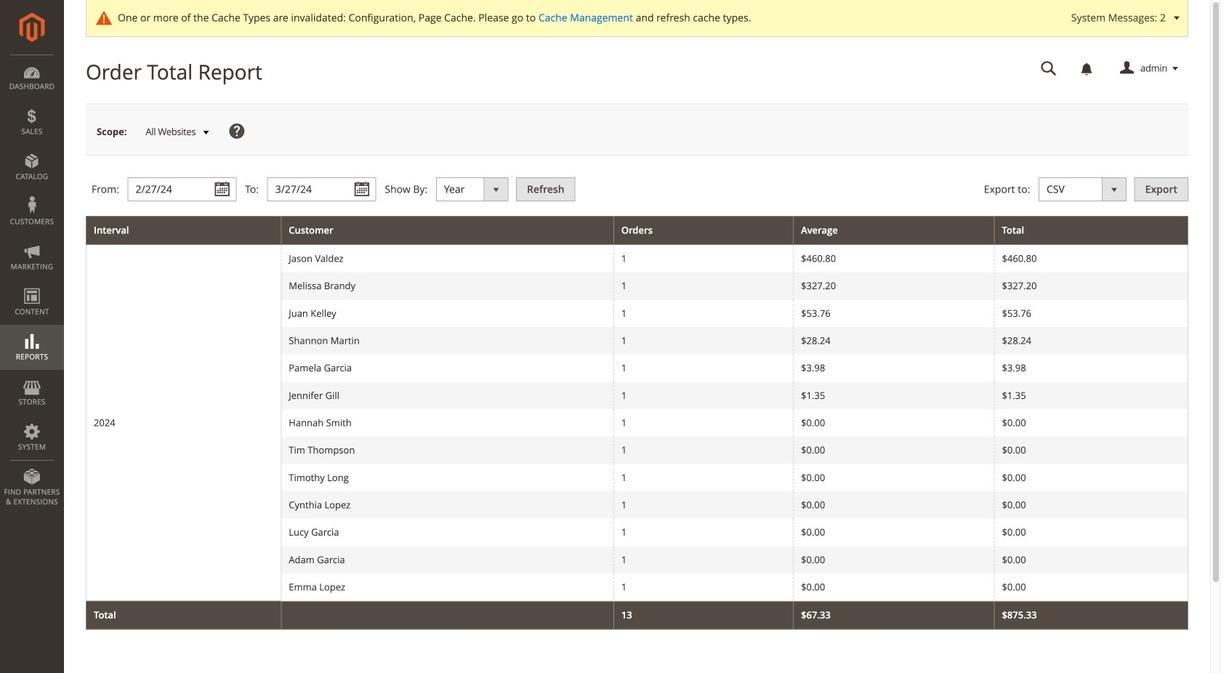 Task type: vqa. For each thing, say whether or not it's contained in the screenshot.
Menu
no



Task type: locate. For each thing, give the bounding box(es) containing it.
None text field
[[128, 178, 237, 202], [267, 178, 376, 202], [128, 178, 237, 202], [267, 178, 376, 202]]

menu bar
[[0, 55, 64, 514]]



Task type: describe. For each thing, give the bounding box(es) containing it.
magento admin panel image
[[19, 12, 45, 42]]



